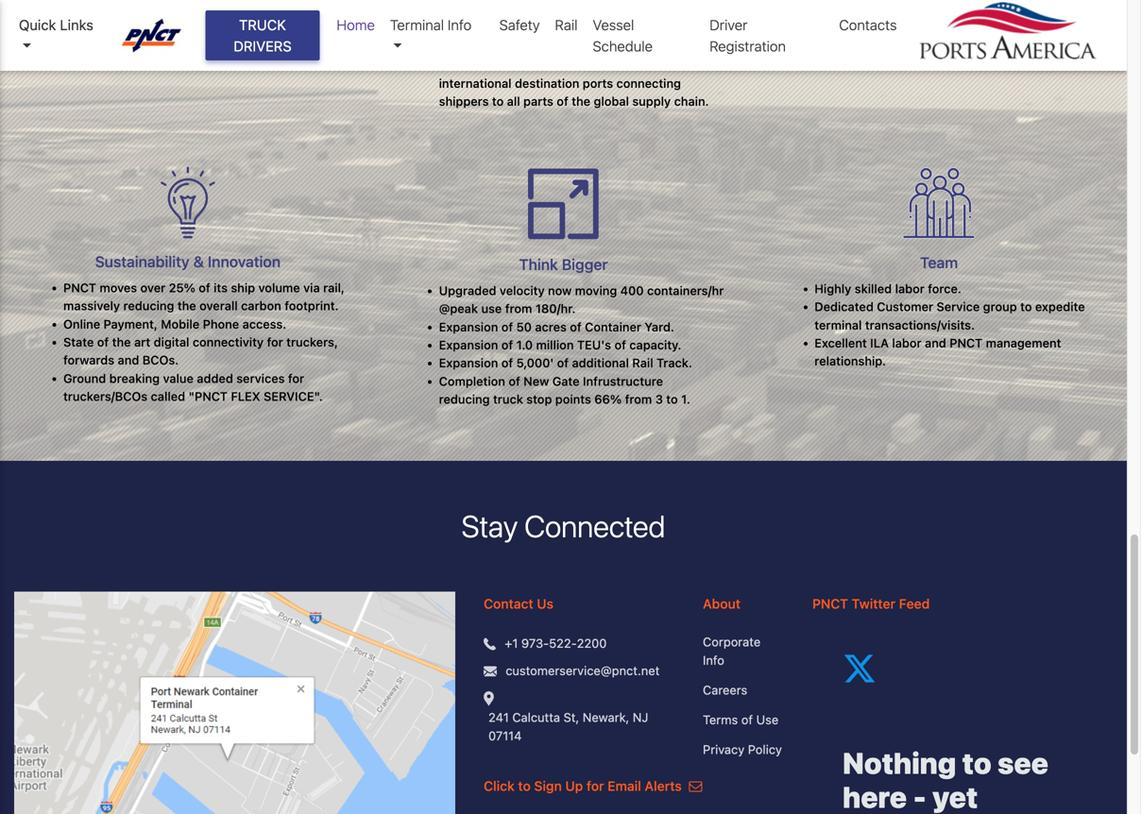 Task type: vqa. For each thing, say whether or not it's contained in the screenshot.
long-
no



Task type: locate. For each thing, give the bounding box(es) containing it.
and
[[925, 336, 947, 350], [118, 353, 139, 367]]

0 vertical spatial rail
[[555, 17, 578, 33]]

info down corporate
[[703, 654, 725, 668]]

info for terminal info
[[448, 17, 472, 33]]

gate
[[553, 374, 580, 388]]

and inside pnct moves over 25% of its ship volume via rail, massively reducing the overall carbon footprint. online payment, mobile phone access. state of the art digital connectivity for truckers, forwards and bcos. ground breaking value added services for truckers/bcos called "pnct flex service".
[[118, 353, 139, 367]]

of left 'use'
[[742, 713, 753, 728]]

connecting
[[617, 76, 682, 90]]

to
[[492, 94, 504, 108], [1021, 300, 1033, 314], [667, 392, 678, 407], [518, 779, 531, 795]]

services up flex
[[237, 371, 285, 386]]

service
[[937, 300, 981, 314]]

all
[[507, 94, 521, 108]]

0 vertical spatial reducing
[[123, 299, 174, 313]]

online
[[63, 317, 100, 331]]

0 horizontal spatial services
[[237, 371, 285, 386]]

0 horizontal spatial from
[[505, 302, 533, 316]]

twitter
[[852, 597, 896, 612]]

corporate
[[703, 635, 761, 650]]

redeveloping infrastructure that's been unusable or idle for 25+ years.
[[63, 0, 348, 20]]

services inside pnct moves over 25% of its ship volume via rail, massively reducing the overall carbon footprint. online payment, mobile phone access. state of the art digital connectivity for truckers, forwards and bcos. ground breaking value added services for truckers/bcos called "pnct flex service".
[[237, 371, 285, 386]]

1 vertical spatial and
[[118, 353, 139, 367]]

rail inside 'upgraded velocity now moving 400 containers/hr @peak use from 180/hr. expansion of 50 acres of container yard. expansion of 1.0 million teu's of capacity. expansion of 5,000' of additional rail track. completion of new gate infrustructure reducing truck stop points 66% from 3 to 1.'
[[633, 356, 654, 370]]

0 horizontal spatial and
[[118, 353, 139, 367]]

reducing down over
[[123, 299, 174, 313]]

241
[[489, 711, 509, 725]]

+1 973-522-2200
[[505, 637, 607, 651]]

innovation
[[208, 253, 281, 271]]

moves
[[100, 281, 137, 295]]

truckers,
[[287, 335, 338, 349]]

expansion
[[439, 320, 499, 334], [439, 338, 499, 352], [439, 356, 499, 370]]

volume
[[259, 281, 300, 295]]

1 horizontal spatial services
[[556, 58, 605, 72]]

0 vertical spatial expansion
[[439, 320, 499, 334]]

pnct up massively
[[63, 281, 96, 295]]

3 expansion from the top
[[439, 356, 499, 370]]

moving
[[575, 283, 618, 298]]

labor
[[896, 282, 925, 296], [893, 336, 922, 350]]

1 horizontal spatial pnct
[[813, 597, 849, 612]]

1 horizontal spatial info
[[703, 654, 725, 668]]

chain.
[[675, 94, 710, 108]]

0 horizontal spatial info
[[448, 17, 472, 33]]

use
[[482, 302, 502, 316]]

the down '25%'
[[178, 299, 196, 313]]

newark,
[[583, 711, 630, 725]]

links
[[60, 17, 93, 33]]

pnct left twitter
[[813, 597, 849, 612]]

0 horizontal spatial rail
[[555, 17, 578, 33]]

info inside corporate info
[[703, 654, 725, 668]]

to left the all
[[492, 94, 504, 108]]

infrustructure
[[583, 374, 664, 388]]

pnct down service
[[950, 336, 983, 350]]

port
[[971, 7, 995, 21]]

new inside winner of new york shipping association's lowest accident rate in the port of ny/nj.
[[874, 0, 900, 3]]

1 vertical spatial rail
[[633, 356, 654, 370]]

new down "5,000'" at the left
[[524, 374, 550, 388]]

of up 'forwards'
[[97, 335, 109, 349]]

1 horizontal spatial and
[[925, 336, 947, 350]]

services up ports
[[556, 58, 605, 72]]

to right 3
[[667, 392, 678, 407]]

pnct's schedule of services reaches 45 international destination ports connecting shippers to all parts of the global supply chain.
[[439, 58, 710, 108]]

@peak
[[439, 302, 478, 316]]

of down the container
[[615, 338, 627, 352]]

state
[[63, 335, 94, 349]]

0 horizontal spatial reducing
[[123, 299, 174, 313]]

1 vertical spatial reducing
[[439, 392, 490, 407]]

1 vertical spatial new
[[524, 374, 550, 388]]

rail right safety link
[[555, 17, 578, 33]]

calcutta
[[513, 711, 561, 725]]

1 vertical spatial pnct
[[950, 336, 983, 350]]

bcos.
[[143, 353, 179, 367]]

pnct's
[[439, 58, 482, 72]]

from
[[505, 302, 533, 316], [625, 392, 653, 407]]

st,
[[564, 711, 580, 725]]

0 vertical spatial services
[[556, 58, 605, 72]]

from left 3
[[625, 392, 653, 407]]

from down velocity
[[505, 302, 533, 316]]

of left its
[[199, 281, 211, 295]]

0 vertical spatial new
[[874, 0, 900, 3]]

points
[[556, 392, 592, 407]]

redeveloping
[[63, 0, 142, 2]]

envelope o image
[[690, 780, 703, 794]]

click to sign up for email alerts
[[484, 779, 686, 795]]

1 horizontal spatial from
[[625, 392, 653, 407]]

terms of use link
[[703, 711, 785, 730]]

reducing down the completion
[[439, 392, 490, 407]]

reducing inside 'upgraded velocity now moving 400 containers/hr @peak use from 180/hr. expansion of 50 acres of container yard. expansion of 1.0 million teu's of capacity. expansion of 5,000' of additional rail track. completion of new gate infrustructure reducing truck stop points 66% from 3 to 1.'
[[439, 392, 490, 407]]

1 vertical spatial info
[[703, 654, 725, 668]]

ila
[[871, 336, 890, 350]]

contact
[[484, 597, 534, 612]]

group
[[984, 300, 1018, 314]]

1 horizontal spatial reducing
[[439, 392, 490, 407]]

for down redeveloping
[[103, 6, 119, 20]]

rail down the capacity.
[[633, 356, 654, 370]]

sign
[[535, 779, 562, 795]]

pnct moves over 25% of its ship volume via rail, massively reducing the overall carbon footprint. online payment, mobile phone access. state of the art digital connectivity for truckers, forwards and bcos. ground breaking value added services for truckers/bcos called "pnct flex service".
[[63, 281, 345, 404]]

think bigger image
[[527, 167, 601, 242]]

stay connected
[[462, 509, 666, 545]]

or
[[63, 6, 75, 20]]

to right group
[[1021, 300, 1033, 314]]

0 vertical spatial and
[[925, 336, 947, 350]]

pnct for pnct twitter feed
[[813, 597, 849, 612]]

and down the transactions/visits.
[[925, 336, 947, 350]]

0 vertical spatial pnct
[[63, 281, 96, 295]]

global
[[594, 94, 630, 108]]

of right port
[[998, 7, 1010, 21]]

rate
[[909, 7, 932, 21]]

acres
[[535, 320, 567, 334]]

0 horizontal spatial new
[[524, 374, 550, 388]]

for right up
[[587, 779, 605, 795]]

5,000'
[[517, 356, 554, 370]]

0 horizontal spatial pnct
[[63, 281, 96, 295]]

info up pnct's
[[448, 17, 472, 33]]

skilled
[[855, 282, 893, 296]]

containers/hr
[[648, 283, 724, 298]]

services inside pnct's schedule of services reaches 45 international destination ports connecting shippers to all parts of the global supply chain.
[[556, 58, 605, 72]]

additional
[[572, 356, 629, 370]]

0 vertical spatial from
[[505, 302, 533, 316]]

the inside winner of new york shipping association's lowest accident rate in the port of ny/nj.
[[949, 7, 968, 21]]

labor up the customer
[[896, 282, 925, 296]]

yard.
[[645, 320, 675, 334]]

2 vertical spatial expansion
[[439, 356, 499, 370]]

the down ports
[[572, 94, 591, 108]]

the down shipping
[[949, 7, 968, 21]]

stop
[[527, 392, 552, 407]]

pnct
[[63, 281, 96, 295], [950, 336, 983, 350], [813, 597, 849, 612]]

up
[[566, 779, 584, 795]]

1 horizontal spatial rail
[[633, 356, 654, 370]]

vessel schedule link
[[586, 7, 703, 64]]

drivers
[[234, 38, 292, 54]]

1 horizontal spatial new
[[874, 0, 900, 3]]

service".
[[264, 390, 323, 404]]

quick links
[[19, 17, 93, 33]]

think
[[519, 256, 558, 274]]

522-
[[549, 637, 577, 651]]

new up accident
[[874, 0, 900, 3]]

labor down the transactions/visits.
[[893, 336, 922, 350]]

added
[[197, 371, 233, 386]]

truck
[[493, 392, 524, 407]]

management
[[987, 336, 1062, 350]]

contacts link
[[832, 7, 905, 43]]

quick
[[19, 17, 56, 33]]

of up truck
[[509, 374, 521, 388]]

info for corporate info
[[703, 654, 725, 668]]

of left "1.0"
[[502, 338, 513, 352]]

reaches
[[608, 58, 654, 72]]

for
[[103, 6, 119, 20], [267, 335, 283, 349], [288, 371, 304, 386], [587, 779, 605, 795]]

973-
[[522, 637, 549, 651]]

called
[[151, 390, 185, 404]]

&
[[193, 253, 204, 271]]

us
[[537, 597, 554, 612]]

1 vertical spatial services
[[237, 371, 285, 386]]

and up breaking at the left top
[[118, 353, 139, 367]]

velocity
[[500, 283, 545, 298]]

overall
[[200, 299, 238, 313]]

new inside 'upgraded velocity now moving 400 containers/hr @peak use from 180/hr. expansion of 50 acres of container yard. expansion of 1.0 million teu's of capacity. expansion of 5,000' of additional rail track. completion of new gate infrustructure reducing truck stop points 66% from 3 to 1.'
[[524, 374, 550, 388]]

alerts
[[645, 779, 682, 795]]

1.
[[682, 392, 691, 407]]

25+
[[122, 6, 145, 20]]

2 vertical spatial pnct
[[813, 597, 849, 612]]

the
[[949, 7, 968, 21], [572, 94, 591, 108], [178, 299, 196, 313], [112, 335, 131, 349]]

1 vertical spatial expansion
[[439, 338, 499, 352]]

pnct inside pnct moves over 25% of its ship volume via rail, massively reducing the overall carbon footprint. online payment, mobile phone access. state of the art digital connectivity for truckers, forwards and bcos. ground breaking value added services for truckers/bcos called "pnct flex service".
[[63, 281, 96, 295]]

25%
[[169, 281, 196, 295]]

2 horizontal spatial pnct
[[950, 336, 983, 350]]

1 vertical spatial labor
[[893, 336, 922, 350]]

241 calcutta st, newark, nj 07114 link
[[489, 709, 675, 746]]

for inside redeveloping infrastructure that's been unusable or idle for 25+ years.
[[103, 6, 119, 20]]

0 vertical spatial info
[[448, 17, 472, 33]]

sustainability & innovation image
[[161, 167, 215, 239]]



Task type: describe. For each thing, give the bounding box(es) containing it.
registration
[[710, 38, 787, 54]]

2200
[[577, 637, 607, 651]]

force.
[[929, 282, 962, 296]]

quick links link
[[19, 14, 104, 57]]

phone
[[203, 317, 239, 331]]

vessel schedule
[[593, 17, 653, 54]]

team image
[[903, 167, 977, 240]]

0 vertical spatial labor
[[896, 282, 925, 296]]

safety
[[500, 17, 540, 33]]

unusable
[[296, 0, 348, 2]]

been
[[264, 0, 293, 2]]

container
[[585, 320, 642, 334]]

to inside 'upgraded velocity now moving 400 containers/hr @peak use from 180/hr. expansion of 50 acres of container yard. expansion of 1.0 million teu's of capacity. expansion of 5,000' of additional rail track. completion of new gate infrustructure reducing truck stop points 66% from 3 to 1.'
[[667, 392, 678, 407]]

to inside the highly skilled labor force. dedicated customer service group to expedite terminal transactions/visits. excellent ila labor and pnct management relationship.
[[1021, 300, 1033, 314]]

truck drivers link
[[206, 10, 320, 60]]

supply
[[633, 94, 671, 108]]

pnct inside the highly skilled labor force. dedicated customer service group to expedite terminal transactions/visits. excellent ila labor and pnct management relationship.
[[950, 336, 983, 350]]

driver registration link
[[703, 7, 832, 64]]

click to sign up for email alerts link
[[484, 779, 703, 795]]

via
[[304, 281, 320, 295]]

sustainability
[[95, 253, 190, 271]]

of up accident
[[859, 0, 871, 3]]

pnct twitter feed
[[813, 597, 931, 612]]

and inside the highly skilled labor force. dedicated customer service group to expedite terminal transactions/visits. excellent ila labor and pnct management relationship.
[[925, 336, 947, 350]]

terms
[[703, 713, 739, 728]]

1 expansion from the top
[[439, 320, 499, 334]]

for up service".
[[288, 371, 304, 386]]

ports
[[583, 76, 614, 90]]

sustainability & innovation
[[95, 253, 281, 271]]

careers
[[703, 684, 748, 698]]

international
[[439, 76, 512, 90]]

of up destination
[[541, 58, 553, 72]]

shippers
[[439, 94, 489, 108]]

excellent
[[815, 336, 868, 350]]

ground
[[63, 371, 106, 386]]

400
[[621, 283, 644, 298]]

highly skilled labor force. dedicated customer service group to expedite terminal transactions/visits. excellent ila labor and pnct management relationship.
[[815, 282, 1086, 368]]

home link
[[329, 7, 383, 43]]

ship
[[231, 281, 255, 295]]

winner
[[815, 0, 856, 3]]

carbon
[[241, 299, 282, 313]]

that's
[[228, 0, 261, 2]]

think bigger
[[519, 256, 608, 274]]

its
[[214, 281, 228, 295]]

privacy policy link
[[703, 741, 785, 760]]

nj
[[633, 711, 649, 725]]

"pnct
[[189, 390, 228, 404]]

66%
[[595, 392, 622, 407]]

the down payment,
[[112, 335, 131, 349]]

50
[[517, 320, 532, 334]]

customerservice@pnct.net link
[[506, 662, 660, 681]]

accident
[[856, 7, 906, 21]]

terminal info
[[390, 17, 472, 33]]

2 expansion from the top
[[439, 338, 499, 352]]

transactions/visits.
[[866, 318, 976, 332]]

for down access.
[[267, 335, 283, 349]]

+1
[[505, 637, 518, 651]]

footprint.
[[285, 299, 339, 313]]

dedicated
[[815, 300, 874, 314]]

upgraded
[[439, 283, 497, 298]]

terminal info link
[[383, 7, 492, 64]]

years.
[[148, 6, 183, 20]]

forwards
[[63, 353, 115, 367]]

email
[[608, 779, 642, 795]]

rail,
[[323, 281, 345, 295]]

of left 50
[[502, 320, 513, 334]]

idle
[[79, 6, 99, 20]]

corporate info
[[703, 635, 761, 668]]

careers link
[[703, 682, 785, 700]]

of left "5,000'" at the left
[[502, 356, 513, 370]]

of up gate
[[557, 356, 569, 370]]

truck
[[239, 17, 286, 33]]

ny/nj.
[[1013, 7, 1053, 21]]

over
[[140, 281, 166, 295]]

pnct for pnct moves over 25% of its ship volume via rail, massively reducing the overall carbon footprint. online payment, mobile phone access. state of the art digital connectivity for truckers, forwards and bcos. ground breaking value added services for truckers/bcos called "pnct flex service".
[[63, 281, 96, 295]]

million
[[536, 338, 574, 352]]

45
[[657, 58, 673, 72]]

destination
[[515, 76, 580, 90]]

the inside pnct's schedule of services reaches 45 international destination ports connecting shippers to all parts of the global supply chain.
[[572, 94, 591, 108]]

schedule
[[486, 58, 538, 72]]

stay
[[462, 509, 518, 545]]

parts
[[524, 94, 554, 108]]

to left sign
[[518, 779, 531, 795]]

connected
[[525, 509, 666, 545]]

rail link
[[548, 7, 586, 43]]

feed
[[900, 597, 931, 612]]

relationship.
[[815, 354, 887, 368]]

reducing inside pnct moves over 25% of its ship volume via rail, massively reducing the overall carbon footprint. online payment, mobile phone access. state of the art digital connectivity for truckers, forwards and bcos. ground breaking value added services for truckers/bcos called "pnct flex service".
[[123, 299, 174, 313]]

about
[[703, 597, 741, 612]]

to inside pnct's schedule of services reaches 45 international destination ports connecting shippers to all parts of the global supply chain.
[[492, 94, 504, 108]]

home
[[337, 17, 375, 33]]

value
[[163, 371, 194, 386]]

1 vertical spatial from
[[625, 392, 653, 407]]

terminal
[[815, 318, 863, 332]]

now
[[548, 283, 572, 298]]

safety link
[[492, 7, 548, 43]]

of down destination
[[557, 94, 569, 108]]

access.
[[243, 317, 287, 331]]

mobile
[[161, 317, 200, 331]]

terminal
[[390, 17, 444, 33]]

driver registration
[[710, 17, 787, 54]]

capacity.
[[630, 338, 682, 352]]

connectivity
[[193, 335, 264, 349]]

of right acres
[[570, 320, 582, 334]]

+1 973-522-2200 link
[[505, 635, 607, 653]]



